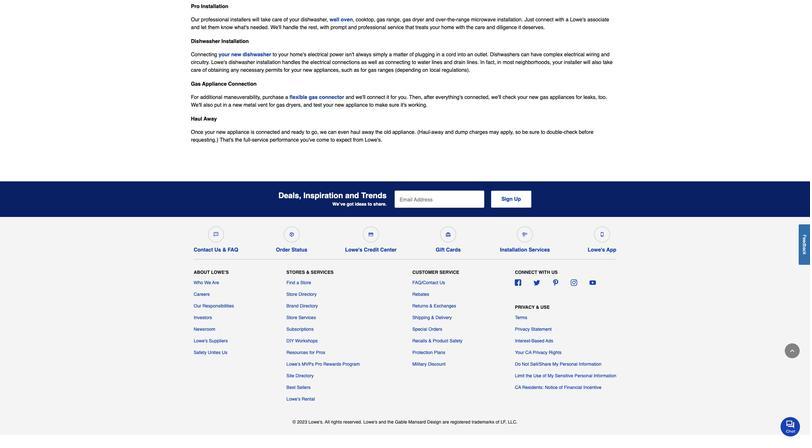 Task type: describe. For each thing, give the bounding box(es) containing it.
ready
[[292, 129, 304, 135]]

who we are link
[[194, 280, 219, 286]]

1 vertical spatial services
[[311, 270, 334, 275]]

1 vertical spatial information
[[594, 373, 617, 379]]

use for the
[[534, 373, 542, 379]]

oven
[[341, 17, 353, 23]]

mobile image
[[600, 232, 605, 237]]

about
[[194, 270, 210, 275]]

lines.
[[467, 59, 479, 65]]

credit
[[364, 247, 379, 253]]

store for services
[[287, 315, 297, 320]]

pinterest image
[[553, 280, 559, 286]]

lowe's inside to your home's electrical power isn't always simply a matter of plugging in a cord into an outlet. dishwashers can have complex electrical wiring and circuitry. lowe's   dishwasher installation handles the electrical connections as well as connecting to water lines and drain lines. in fact, in most neighborhoods, your installer will also take care of obtaining any necessary permits for your new appliances, such as for gas ranges (depending on local regulations).
[[211, 59, 227, 65]]

military discount
[[413, 362, 446, 367]]

1 we'll from the left
[[356, 94, 366, 100]]

we'll inside and we'll connect it for you. then, after everything's connected, we'll check your new gas appliances for leaks, too. we'll also put in a new metal vent for gas dryers, and test your new appliance to make sure it's working.
[[191, 102, 202, 108]]

for
[[191, 94, 199, 100]]

lowe's down newsroom link
[[194, 339, 208, 344]]

contact us & faq link
[[194, 224, 238, 253]]

we
[[320, 129, 327, 135]]

subscriptions
[[287, 327, 314, 332]]

the left rest,
[[300, 24, 307, 30]]

about lowe's
[[194, 270, 229, 275]]

lowe's credit center
[[345, 247, 397, 253]]

your ca privacy rights link
[[515, 350, 562, 356]]

wall oven link
[[330, 17, 353, 23]]

notice
[[545, 385, 558, 390]]

drain
[[454, 59, 466, 65]]

brand directory
[[287, 304, 318, 309]]

microwave
[[471, 17, 496, 23]]

to right come
[[331, 137, 335, 143]]

lowe's left credit
[[345, 247, 363, 253]]

f e e d b a c k
[[802, 235, 808, 255]]

0 horizontal spatial with
[[320, 24, 329, 30]]

rewards
[[324, 362, 341, 367]]

a inside and we'll connect it for you. then, after everything's connected, we'll check your new gas appliances for leaks, too. we'll also put in a new metal vent for gas dryers, and test your new appliance to make sure it's working.
[[229, 102, 231, 108]]

deals,
[[279, 191, 301, 200]]

& for shipping & delivery
[[432, 315, 435, 320]]

to left go,
[[306, 129, 310, 135]]

lowe's up are
[[211, 270, 229, 275]]

cooktop,
[[356, 17, 376, 23]]

installation for pro installation
[[201, 3, 228, 9]]

are
[[212, 280, 219, 285]]

special
[[413, 327, 427, 332]]

mvps
[[302, 362, 314, 367]]

appliance inside and we'll connect it for you. then, after everything's connected, we'll check your new gas appliances for leaks, too. we'll also put in a new metal vent for gas dryers, and test your new appliance to make sure it's working.
[[346, 102, 368, 108]]

k
[[802, 252, 808, 255]]

service inside , cooktop, gas range, gas dryer and over-the-range microwave installation. just connect with a lowe's associate and let them know what's needed. we'll handle the rest, with prompt and professional service that treats your home with the care and diligence it deserves.
[[388, 24, 404, 30]]

privacy for privacy & use
[[515, 305, 535, 310]]

to up (depending
[[412, 59, 416, 65]]

returns & exchanges
[[413, 304, 456, 309]]

of down sell/share
[[543, 373, 547, 379]]

limit
[[515, 373, 525, 379]]

we'll inside , cooktop, gas range, gas dryer and over-the-range microwave installation. just connect with a lowe's associate and let them know what's needed. we'll handle the rest, with prompt and professional service that treats your home with the care and diligence it deserves.
[[271, 24, 282, 30]]

financial
[[564, 385, 583, 390]]

safety inside "link"
[[450, 339, 463, 344]]

treats
[[416, 24, 429, 30]]

2 horizontal spatial as
[[379, 59, 384, 65]]

of down circuitry.
[[203, 67, 207, 73]]

appliances,
[[314, 67, 340, 73]]

faq/contact
[[413, 280, 439, 285]]

up
[[514, 196, 521, 202]]

protection plans
[[413, 350, 446, 355]]

1 vertical spatial personal
[[575, 373, 593, 379]]

lowe's suppliers
[[194, 339, 228, 344]]

1 away from the left
[[362, 129, 374, 135]]

deserves.
[[523, 24, 545, 30]]

the right limit
[[526, 373, 532, 379]]

over-
[[436, 17, 448, 23]]

flexible gas connector link
[[290, 94, 344, 100]]

make
[[375, 102, 388, 108]]

gas left the range, at the top left
[[377, 17, 385, 23]]

& left faq
[[223, 247, 226, 253]]

service inside once your new appliance is connected and ready to go, we can even haul away the old appliance. (haul-away and dump charges may apply, so be sure to double-check before requesting.) that's the full-service performance you've come to expect from lowe's.
[[252, 137, 269, 143]]

facebook image
[[515, 280, 522, 286]]

returns & exchanges link
[[413, 303, 456, 309]]

can inside once your new appliance is connected and ready to go, we can even haul away the old appliance. (haul-away and dump charges may apply, so be sure to double-check before requesting.) that's the full-service performance you've come to expect from lowe's.
[[328, 129, 337, 135]]

lowe's app
[[588, 247, 617, 253]]

gas left the appliances
[[540, 94, 549, 100]]

and down the microwave
[[487, 24, 495, 30]]

permits
[[266, 67, 283, 73]]

the-
[[448, 17, 457, 23]]

chat invite button image
[[781, 417, 801, 437]]

rest,
[[309, 24, 319, 30]]

to up installation handles
[[273, 52, 277, 57]]

us for faq/contact
[[440, 280, 445, 285]]

of right "notice"
[[559, 385, 563, 390]]

it inside and we'll connect it for you. then, after everything's connected, we'll check your new gas appliances for leaks, too. we'll also put in a new metal vent for gas dryers, and test your new appliance to make sure it's working.
[[387, 94, 389, 100]]

into
[[458, 52, 466, 57]]

privacy for privacy statement
[[515, 327, 530, 332]]

protection plans link
[[413, 350, 446, 356]]

military
[[413, 362, 427, 367]]

order
[[276, 247, 290, 253]]

interest-based ads link
[[515, 338, 554, 344]]

haul
[[191, 116, 202, 122]]

1 horizontal spatial ca
[[526, 350, 532, 355]]

for inside resources for pros link
[[310, 350, 315, 355]]

your
[[515, 350, 524, 355]]

charges
[[470, 129, 488, 135]]

Email Address email field
[[395, 190, 485, 208]]

gift card image
[[446, 232, 451, 237]]

0 vertical spatial information
[[579, 362, 602, 367]]

lowe's right reserved.
[[364, 420, 378, 425]]

1 vertical spatial my
[[548, 373, 554, 379]]

f
[[802, 235, 808, 238]]

and left test
[[304, 102, 312, 108]]

ads
[[546, 339, 554, 344]]

recalls
[[413, 339, 427, 344]]

of right matter
[[410, 52, 414, 57]]

military discount link
[[413, 361, 446, 368]]

2 e from the top
[[802, 240, 808, 243]]

terms
[[515, 315, 528, 320]]

your ca privacy rights
[[515, 350, 562, 355]]

plans
[[434, 350, 446, 355]]

installation for dishwasher installation
[[222, 38, 249, 44]]

2 vertical spatial privacy
[[533, 350, 548, 355]]

then,
[[409, 94, 423, 100]]

& for stores & services
[[306, 270, 310, 275]]

let
[[201, 24, 207, 30]]

lowe's. inside once your new appliance is connected and ready to go, we can even haul away the old appliance. (haul-away and dump charges may apply, so be sure to double-check before requesting.) that's the full-service performance you've come to expect from lowe's.
[[365, 137, 382, 143]]

sign up
[[502, 196, 521, 202]]

2023
[[297, 420, 307, 425]]

store for directory
[[287, 292, 297, 297]]

1 e from the top
[[802, 238, 808, 240]]

is
[[251, 129, 255, 135]]

new left the appliances
[[529, 94, 539, 100]]

also inside and we'll connect it for you. then, after everything's connected, we'll check your new gas appliances for leaks, too. we'll also put in a new metal vent for gas dryers, and test your new appliance to make sure it's working.
[[203, 102, 213, 108]]

lowe's suppliers link
[[194, 338, 228, 344]]

1 horizontal spatial as
[[361, 59, 367, 65]]

will inside to your home's electrical power isn't always simply a matter of plugging in a cord into an outlet. dishwashers can have complex electrical wiring and circuitry. lowe's   dishwasher installation handles the electrical connections as well as connecting to water lines and drain lines. in fact, in most neighborhoods, your installer will also take care of obtaining any necessary permits for your new appliances, such as for gas ranges (depending on local regulations).
[[584, 59, 591, 65]]

1 horizontal spatial with
[[456, 24, 465, 30]]

directory for brand directory
[[300, 304, 318, 309]]

of up handle
[[284, 17, 288, 23]]

full-
[[244, 137, 252, 143]]

& for privacy & use
[[536, 305, 540, 310]]

rebates
[[413, 292, 429, 297]]

and up treats
[[426, 17, 435, 23]]

do not sell/share my personal information link
[[515, 361, 602, 368]]

for down always
[[361, 67, 367, 73]]

interest-
[[515, 339, 532, 344]]

it inside , cooktop, gas range, gas dryer and over-the-range microwave installation. just connect with a lowe's associate and let them know what's needed. we'll handle the rest, with prompt and professional service that treats your home with the care and diligence it deserves.
[[519, 24, 521, 30]]

dishwasher,
[[301, 17, 328, 23]]

us for contact
[[215, 247, 221, 253]]

store directory link
[[287, 291, 317, 298]]

1 vertical spatial ca
[[515, 385, 521, 390]]

matter
[[394, 52, 408, 57]]

ranges
[[378, 67, 394, 73]]

the left full-
[[235, 137, 242, 143]]

sure inside and we'll connect it for you. then, after everything's connected, we'll check your new gas appliances for leaks, too. we'll also put in a new metal vent for gas dryers, and test your new appliance to make sure it's working.
[[389, 102, 399, 108]]

connect inside , cooktop, gas range, gas dryer and over-the-range microwave installation. just connect with a lowe's associate and let them know what's needed. we'll handle the rest, with prompt and professional service that treats your home with the care and diligence it deserves.
[[536, 17, 554, 23]]

lowe's mvps pro rewards program link
[[287, 361, 360, 368]]

gable
[[395, 420, 407, 425]]

dimensions image
[[523, 232, 528, 237]]

a right find
[[297, 280, 299, 285]]

a up dryers,
[[285, 94, 288, 100]]

,
[[353, 17, 355, 23]]

new inside to your home's electrical power isn't always simply a matter of plugging in a cord into an outlet. dishwashers can have complex electrical wiring and circuitry. lowe's   dishwasher installation handles the electrical connections as well as connecting to water lines and drain lines. in fact, in most neighborhoods, your installer will also take care of obtaining any necessary permits for your new appliances, such as for gas ranges (depending on local regulations).
[[303, 67, 313, 73]]

pickup image
[[290, 232, 294, 237]]

statement
[[531, 327, 552, 332]]

who
[[194, 280, 203, 285]]

& for recalls & product safety
[[429, 339, 432, 344]]

and left gable
[[379, 420, 386, 425]]

1 vertical spatial lowe's.
[[309, 420, 324, 425]]

customer care image
[[214, 232, 218, 237]]

the down range
[[467, 24, 474, 30]]

sign up form
[[395, 190, 532, 208]]

reserved.
[[343, 420, 362, 425]]

prompt
[[331, 24, 347, 30]]

the left gable
[[388, 420, 394, 425]]

expect
[[337, 137, 352, 143]]

outlet.
[[475, 52, 489, 57]]

instagram image
[[571, 280, 578, 286]]

2 we'll from the left
[[492, 94, 501, 100]]

can inside to your home's electrical power isn't always simply a matter of plugging in a cord into an outlet. dishwashers can have complex electrical wiring and circuitry. lowe's   dishwasher installation handles the electrical connections as well as connecting to water lines and drain lines. in fact, in most neighborhoods, your installer will also take care of obtaining any necessary permits for your new appliances, such as for gas ranges (depending on local regulations).
[[521, 52, 530, 57]]

1 horizontal spatial care
[[272, 17, 282, 23]]

0 vertical spatial personal
[[560, 362, 578, 367]]

for left you.
[[391, 94, 397, 100]]

installation services link
[[500, 224, 550, 253]]

& for returns & exchanges
[[430, 304, 433, 309]]

so
[[516, 129, 521, 135]]

0 vertical spatial store
[[300, 280, 311, 285]]

gas inside to your home's electrical power isn't always simply a matter of plugging in a cord into an outlet. dishwashers can have complex electrical wiring and circuitry. lowe's   dishwasher installation handles the electrical connections as well as connecting to water lines and drain lines. in fact, in most neighborhoods, your installer will also take care of obtaining any necessary permits for your new appliances, such as for gas ranges (depending on local regulations).
[[368, 67, 377, 73]]

0 vertical spatial in
[[436, 52, 441, 57]]

new up any
[[231, 52, 241, 57]]



Task type: vqa. For each thing, say whether or not it's contained in the screenshot.
Step 3 on the bottom of page
no



Task type: locate. For each thing, give the bounding box(es) containing it.
0 horizontal spatial sure
[[389, 102, 399, 108]]

store services
[[287, 315, 316, 320]]

lowe's rental
[[287, 397, 315, 402]]

lowe's left associate on the top of page
[[570, 17, 586, 23]]

1 vertical spatial it
[[387, 94, 389, 100]]

& right returns
[[430, 304, 433, 309]]

residents:
[[523, 385, 544, 390]]

0 horizontal spatial will
[[252, 17, 260, 23]]

store down the stores & services
[[300, 280, 311, 285]]

0 horizontal spatial safety
[[194, 350, 207, 355]]

newsroom
[[194, 327, 215, 332]]

0 vertical spatial also
[[592, 59, 602, 65]]

1 horizontal spatial sure
[[530, 129, 540, 135]]

check inside once your new appliance is connected and ready to go, we can even haul away the old appliance. (haul-away and dump charges may apply, so be sure to double-check before requesting.) that's the full-service performance you've come to expect from lowe's.
[[564, 129, 578, 135]]

0 vertical spatial dishwasher
[[243, 52, 271, 57]]

can up the neighborhoods, on the top of the page
[[521, 52, 530, 57]]

0 horizontal spatial also
[[203, 102, 213, 108]]

sure inside once your new appliance is connected and ready to go, we can even haul away the old appliance. (haul-away and dump charges may apply, so be sure to double-check before requesting.) that's the full-service performance you've come to expect from lowe's.
[[530, 129, 540, 135]]

our
[[191, 17, 200, 23], [194, 304, 201, 309]]

2 horizontal spatial in
[[498, 59, 502, 65]]

what's
[[235, 24, 249, 30]]

with right just
[[555, 17, 565, 23]]

1 vertical spatial dishwasher
[[229, 59, 255, 65]]

regulations).
[[442, 67, 471, 73]]

2 vertical spatial directory
[[296, 373, 314, 379]]

1 vertical spatial pro
[[315, 362, 322, 367]]

1 vertical spatial safety
[[194, 350, 207, 355]]

ca residents: notice of financial incentive link
[[515, 384, 602, 391]]

1 vertical spatial professional
[[358, 24, 386, 30]]

1 horizontal spatial also
[[592, 59, 602, 65]]

sellers
[[297, 385, 311, 390]]

1 horizontal spatial pro
[[315, 362, 322, 367]]

design
[[427, 420, 442, 425]]

to left double-
[[541, 129, 546, 135]]

1 vertical spatial use
[[534, 373, 542, 379]]

new down connector
[[335, 102, 344, 108]]

e up the b
[[802, 240, 808, 243]]

0 horizontal spatial us
[[215, 247, 221, 253]]

and up the performance
[[281, 129, 290, 135]]

2 vertical spatial services
[[299, 315, 316, 320]]

0 vertical spatial installation
[[201, 3, 228, 9]]

© 2023 lowe's. all rights reserved. lowe's and the gable mansard design are registered trademarks of lf, llc.
[[293, 420, 518, 425]]

credit card image
[[369, 232, 373, 237]]

use for &
[[541, 305, 550, 310]]

after
[[424, 94, 434, 100]]

directory
[[299, 292, 317, 297], [300, 304, 318, 309], [296, 373, 314, 379]]

appliance inside once your new appliance is connected and ready to go, we can even haul away the old appliance. (haul-away and dump charges may apply, so be sure to double-check before requesting.) that's the full-service performance you've come to expect from lowe's.
[[227, 129, 250, 135]]

lowe's inside lowe's mvps pro rewards program link
[[287, 362, 301, 367]]

services up find a store link
[[311, 270, 334, 275]]

water
[[418, 59, 431, 65]]

c
[[802, 250, 808, 252]]

e
[[802, 238, 808, 240], [802, 240, 808, 243]]

responsibilities
[[203, 304, 234, 309]]

we've
[[333, 202, 346, 207]]

fact,
[[486, 59, 496, 65]]

appliance
[[346, 102, 368, 108], [227, 129, 250, 135]]

1 vertical spatial care
[[475, 24, 485, 30]]

newsroom link
[[194, 326, 215, 333]]

metal
[[244, 102, 256, 108]]

0 horizontal spatial away
[[362, 129, 374, 135]]

0 vertical spatial my
[[553, 362, 559, 367]]

do not sell/share my personal information
[[515, 362, 602, 367]]

pros
[[316, 350, 325, 355]]

take inside to your home's electrical power isn't always simply a matter of plugging in a cord into an outlet. dishwashers can have complex electrical wiring and circuitry. lowe's   dishwasher installation handles the electrical connections as well as connecting to water lines and drain lines. in fact, in most neighborhoods, your installer will also take care of obtaining any necessary permits for your new appliances, such as for gas ranges (depending on local regulations).
[[603, 59, 613, 65]]

also down additional
[[203, 102, 213, 108]]

and up got on the left of the page
[[345, 191, 359, 200]]

appliance up full-
[[227, 129, 250, 135]]

once your new appliance is connected and ready to go, we can even haul away the old appliance. (haul-away and dump charges may apply, so be sure to double-check before requesting.) that's the full-service performance you've come to expect from lowe's.
[[191, 129, 594, 143]]

gas
[[191, 81, 201, 87]]

to inside deals, inspiration and trends we've got ideas to share.
[[368, 202, 372, 207]]

1 vertical spatial store
[[287, 292, 297, 297]]

directory for site directory
[[296, 373, 314, 379]]

2 away from the left
[[432, 129, 444, 135]]

1 horizontal spatial lowe's.
[[365, 137, 382, 143]]

also down the wiring
[[592, 59, 602, 65]]

circuitry.
[[191, 59, 210, 65]]

new inside once your new appliance is connected and ready to go, we can even haul away the old appliance. (haul-away and dump charges may apply, so be sure to double-check before requesting.) that's the full-service performance you've come to expect from lowe's.
[[216, 129, 226, 135]]

2 lowe's from the top
[[287, 397, 301, 402]]

as down simply
[[379, 59, 384, 65]]

range,
[[387, 17, 401, 23]]

directory down store directory
[[300, 304, 318, 309]]

us down customer service
[[440, 280, 445, 285]]

my
[[553, 362, 559, 367], [548, 373, 554, 379]]

use down sell/share
[[534, 373, 542, 379]]

lowe's rental link
[[287, 396, 315, 403]]

cards
[[446, 247, 461, 253]]

a right simply
[[389, 52, 392, 57]]

1 horizontal spatial away
[[432, 129, 444, 135]]

we'll down our professional installers will take care of your dishwasher, wall oven
[[271, 24, 282, 30]]

installation up "them"
[[201, 3, 228, 9]]

us inside safety unites us link
[[222, 350, 228, 355]]

1 vertical spatial we'll
[[191, 102, 202, 108]]

0 vertical spatial professional
[[201, 17, 229, 23]]

directory up brand directory
[[299, 292, 317, 297]]

twitter image
[[534, 280, 540, 286]]

protection
[[413, 350, 433, 355]]

0 vertical spatial our
[[191, 17, 200, 23]]

safety unites us link
[[194, 350, 228, 356]]

services for store services
[[299, 315, 316, 320]]

lowe's down best
[[287, 397, 301, 402]]

dishwasher inside to your home's electrical power isn't always simply a matter of plugging in a cord into an outlet. dishwashers can have complex electrical wiring and circuitry. lowe's   dishwasher installation handles the electrical connections as well as connecting to water lines and drain lines. in fact, in most neighborhoods, your installer will also take care of obtaining any necessary permits for your new appliances, such as for gas ranges (depending on local regulations).
[[229, 59, 255, 65]]

installation down dimensions image
[[500, 247, 528, 253]]

come
[[317, 137, 329, 143]]

a up k
[[802, 248, 808, 250]]

workshops
[[295, 339, 318, 344]]

& right 'recalls'
[[429, 339, 432, 344]]

new up that's
[[216, 129, 226, 135]]

2 vertical spatial in
[[223, 102, 227, 108]]

0 vertical spatial can
[[521, 52, 530, 57]]

once
[[191, 129, 203, 135]]

0 vertical spatial it
[[519, 24, 521, 30]]

we'll right connector
[[356, 94, 366, 100]]

with
[[539, 270, 551, 275]]

for left "pros"
[[310, 350, 315, 355]]

a left the cord on the right of page
[[442, 52, 445, 57]]

0 vertical spatial privacy
[[515, 305, 535, 310]]

b
[[802, 245, 808, 248]]

in inside and we'll connect it for you. then, after everything's connected, we'll check your new gas appliances for leaks, too. we'll also put in a new metal vent for gas dryers, and test your new appliance to make sure it's working.
[[223, 102, 227, 108]]

program
[[343, 362, 360, 367]]

you.
[[398, 94, 408, 100]]

in right fact,
[[498, 59, 502, 65]]

0 vertical spatial us
[[215, 247, 221, 253]]

2 vertical spatial care
[[191, 67, 201, 73]]

our for our professional installers will take care of your dishwasher, wall oven
[[191, 17, 200, 23]]

0 horizontal spatial pro
[[191, 3, 200, 9]]

us right unites
[[222, 350, 228, 355]]

1 vertical spatial connect
[[367, 94, 385, 100]]

connecting
[[386, 59, 411, 65]]

investors
[[194, 315, 212, 320]]

and down ","
[[348, 24, 357, 30]]

lowe's left app
[[588, 247, 605, 253]]

professional down cooktop,
[[358, 24, 386, 30]]

safety left unites
[[194, 350, 207, 355]]

any
[[231, 67, 239, 73]]

gas up test
[[309, 94, 318, 100]]

0 horizontal spatial ca
[[515, 385, 521, 390]]

appliance.
[[393, 129, 416, 135]]

services up connect with us
[[529, 247, 550, 253]]

0 vertical spatial will
[[252, 17, 260, 23]]

connection
[[228, 81, 257, 87]]

will up the needed.
[[252, 17, 260, 23]]

and left "dump"
[[445, 129, 454, 135]]

always
[[356, 52, 372, 57]]

all
[[325, 420, 330, 425]]

1 vertical spatial appliance
[[227, 129, 250, 135]]

lowe's for lowe's mvps pro rewards program
[[287, 362, 301, 367]]

go,
[[312, 129, 319, 135]]

with right rest,
[[320, 24, 329, 30]]

0 vertical spatial take
[[261, 17, 271, 23]]

professional up "them"
[[201, 17, 229, 23]]

connect up deserves.
[[536, 17, 554, 23]]

app
[[607, 247, 617, 253]]

connect inside and we'll connect it for you. then, after everything's connected, we'll check your new gas appliances for leaks, too. we'll also put in a new metal vent for gas dryers, and test your new appliance to make sure it's working.
[[367, 94, 385, 100]]

the inside to your home's electrical power isn't always simply a matter of plugging in a cord into an outlet. dishwashers can have complex electrical wiring and circuitry. lowe's   dishwasher installation handles the electrical connections as well as connecting to water lines and drain lines. in fact, in most neighborhoods, your installer will also take care of obtaining any necessary permits for your new appliances, such as for gas ranges (depending on local regulations).
[[302, 59, 309, 65]]

2 horizontal spatial care
[[475, 24, 485, 30]]

contact us & faq
[[194, 247, 238, 253]]

performance
[[270, 137, 299, 143]]

store down brand
[[287, 315, 297, 320]]

1 vertical spatial take
[[603, 59, 613, 65]]

appliance
[[202, 81, 227, 87]]

2 horizontal spatial with
[[555, 17, 565, 23]]

to right ideas
[[368, 202, 372, 207]]

2 vertical spatial installation
[[500, 247, 528, 253]]

0 horizontal spatial as
[[354, 67, 359, 73]]

youtube image
[[590, 280, 596, 286]]

services for installation services
[[529, 247, 550, 253]]

0 vertical spatial care
[[272, 17, 282, 23]]

you've
[[300, 137, 315, 143]]

0 vertical spatial we'll
[[271, 24, 282, 30]]

interest-based ads
[[515, 339, 554, 344]]

my up "notice"
[[548, 373, 554, 379]]

to inside and we'll connect it for you. then, after everything's connected, we'll check your new gas appliances for leaks, too. we'll also put in a new metal vent for gas dryers, and test your new appliance to make sure it's working.
[[370, 102, 374, 108]]

& right the stores
[[306, 270, 310, 275]]

1 lowe's from the top
[[287, 362, 301, 367]]

0 horizontal spatial we'll
[[356, 94, 366, 100]]

0 horizontal spatial check
[[503, 94, 516, 100]]

best
[[287, 385, 296, 390]]

faq/contact us
[[413, 280, 445, 285]]

deals, inspiration and trends we've got ideas to share.
[[279, 191, 387, 207]]

sure
[[389, 102, 399, 108], [530, 129, 540, 135]]

as down always
[[361, 59, 367, 65]]

terms link
[[515, 315, 528, 321]]

0 horizontal spatial lowe's.
[[309, 420, 324, 425]]

it's
[[401, 102, 407, 108]]

installation up connecting your new dishwasher
[[222, 38, 249, 44]]

electrical
[[308, 52, 328, 57], [565, 52, 585, 57], [311, 59, 331, 65]]

away right haul
[[362, 129, 374, 135]]

0 vertical spatial sure
[[389, 102, 399, 108]]

lowe's for lowe's rental
[[287, 397, 301, 402]]

new down home's
[[303, 67, 313, 73]]

diy workshops link
[[287, 338, 318, 344]]

scroll to top element
[[785, 344, 800, 359]]

0 horizontal spatial can
[[328, 129, 337, 135]]

0 horizontal spatial we'll
[[191, 102, 202, 108]]

1 vertical spatial privacy
[[515, 327, 530, 332]]

1 horizontal spatial check
[[564, 129, 578, 135]]

0 vertical spatial safety
[[450, 339, 463, 344]]

store
[[300, 280, 311, 285], [287, 292, 297, 297], [287, 315, 297, 320]]

connect up make
[[367, 94, 385, 100]]

1 horizontal spatial professional
[[358, 24, 386, 30]]

maneuverability,
[[224, 94, 261, 100]]

safety right the product
[[450, 339, 463, 344]]

, cooktop, gas range, gas dryer and over-the-range microwave installation. just connect with a lowe's associate and let them know what's needed. we'll handle the rest, with prompt and professional service that treats your home with the care and diligence it deserves.
[[191, 17, 610, 30]]

connected,
[[465, 94, 490, 100]]

(depending
[[395, 67, 421, 73]]

for down purchase
[[269, 102, 275, 108]]

the left old
[[376, 129, 383, 135]]

check left "before"
[[564, 129, 578, 135]]

lowe's inside lowe's rental link
[[287, 397, 301, 402]]

for left leaks, in the right of the page
[[576, 94, 582, 100]]

0 horizontal spatial professional
[[201, 17, 229, 23]]

in up lines
[[436, 52, 441, 57]]

professional inside , cooktop, gas range, gas dryer and over-the-range microwave installation. just connect with a lowe's associate and let them know what's needed. we'll handle the rest, with prompt and professional service that treats your home with the care and diligence it deserves.
[[358, 24, 386, 30]]

resources
[[287, 350, 308, 355]]

dishwasher down your new dishwasher link
[[229, 59, 255, 65]]

0 horizontal spatial take
[[261, 17, 271, 23]]

my down "rights"
[[553, 362, 559, 367]]

gas down purchase
[[277, 102, 285, 108]]

1 vertical spatial service
[[252, 137, 269, 143]]

isn't
[[345, 52, 354, 57]]

privacy & use
[[515, 305, 550, 310]]

1 horizontal spatial take
[[603, 59, 613, 65]]

0 horizontal spatial connect
[[367, 94, 385, 100]]

and right connector
[[346, 94, 354, 100]]

for
[[284, 67, 290, 73], [361, 67, 367, 73], [391, 94, 397, 100], [576, 94, 582, 100], [269, 102, 275, 108], [310, 350, 315, 355]]

your inside , cooktop, gas range, gas dryer and over-the-range microwave installation. just connect with a lowe's associate and let them know what's needed. we'll handle the rest, with prompt and professional service that treats your home with the care and diligence it deserves.
[[430, 24, 440, 30]]

2 vertical spatial store
[[287, 315, 297, 320]]

0 vertical spatial lowe's.
[[365, 137, 382, 143]]

too.
[[599, 94, 607, 100]]

1 horizontal spatial appliance
[[346, 102, 368, 108]]

©
[[293, 420, 296, 425]]

a inside button
[[802, 248, 808, 250]]

lowe's. left all
[[309, 420, 324, 425]]

and right the wiring
[[601, 52, 610, 57]]

privacy up "interest-"
[[515, 327, 530, 332]]

gift
[[436, 247, 445, 253]]

that's
[[220, 137, 234, 143]]

gas up that
[[403, 17, 411, 23]]

gas
[[377, 17, 385, 23], [403, 17, 411, 23], [368, 67, 377, 73], [309, 94, 318, 100], [540, 94, 549, 100], [277, 102, 285, 108]]

0 vertical spatial appliance
[[346, 102, 368, 108]]

ca right the your
[[526, 350, 532, 355]]

2 vertical spatial us
[[222, 350, 228, 355]]

1 horizontal spatial us
[[222, 350, 228, 355]]

1 horizontal spatial service
[[388, 24, 404, 30]]

check right connected, at the right top of page
[[503, 94, 516, 100]]

d
[[802, 243, 808, 245]]

lowe's up obtaining
[[211, 59, 227, 65]]

1 vertical spatial in
[[498, 59, 502, 65]]

for down installation handles
[[284, 67, 290, 73]]

0 vertical spatial directory
[[299, 292, 317, 297]]

we'll right connected, at the right top of page
[[492, 94, 501, 100]]

and down the cord on the right of page
[[444, 59, 453, 65]]

our for our responsibilities
[[194, 304, 201, 309]]

may
[[490, 129, 499, 135]]

0 vertical spatial pro
[[191, 3, 200, 9]]

shipping
[[413, 315, 430, 320]]

1 horizontal spatial it
[[519, 24, 521, 30]]

1 vertical spatial can
[[328, 129, 337, 135]]

1 horizontal spatial connect
[[536, 17, 554, 23]]

simply
[[373, 52, 388, 57]]

directory up sellers
[[296, 373, 314, 379]]

status
[[292, 247, 308, 253]]

can
[[521, 52, 530, 57], [328, 129, 337, 135]]

personal up limit the use of my sensitive personal information
[[560, 362, 578, 367]]

1 horizontal spatial will
[[584, 59, 591, 65]]

0 horizontal spatial care
[[191, 67, 201, 73]]

us inside the faq/contact us link
[[440, 280, 445, 285]]

1 horizontal spatial we'll
[[271, 24, 282, 30]]

a inside , cooktop, gas range, gas dryer and over-the-range microwave installation. just connect with a lowe's associate and let them know what's needed. we'll handle the rest, with prompt and professional service that treats your home with the care and diligence it deserves.
[[566, 17, 569, 23]]

us inside contact us & faq "link"
[[215, 247, 221, 253]]

orders
[[429, 327, 443, 332]]

site
[[287, 373, 294, 379]]

resources for pros link
[[287, 350, 325, 356]]

associate
[[588, 17, 610, 23]]

1 horizontal spatial safety
[[450, 339, 463, 344]]

check inside and we'll connect it for you. then, after everything's connected, we'll check your new gas appliances for leaks, too. we'll also put in a new metal vent for gas dryers, and test your new appliance to make sure it's working.
[[503, 94, 516, 100]]

away left "dump"
[[432, 129, 444, 135]]

0 vertical spatial connect
[[536, 17, 554, 23]]

store up brand
[[287, 292, 297, 297]]

care inside to your home's electrical power isn't always simply a matter of plugging in a cord into an outlet. dishwashers can have complex electrical wiring and circuitry. lowe's   dishwasher installation handles the electrical connections as well as connecting to water lines and drain lines. in fact, in most neighborhoods, your installer will also take care of obtaining any necessary permits for your new appliances, such as for gas ranges (depending on local regulations).
[[191, 67, 201, 73]]

will down the wiring
[[584, 59, 591, 65]]

chevron up image
[[790, 348, 796, 354]]

lowe's. right from
[[365, 137, 382, 143]]

just
[[525, 17, 534, 23]]

installation.
[[498, 17, 523, 23]]

care inside , cooktop, gas range, gas dryer and over-the-range microwave installation. just connect with a lowe's associate and let them know what's needed. we'll handle the rest, with prompt and professional service that treats your home with the care and diligence it deserves.
[[475, 24, 485, 30]]

and we'll connect it for you. then, after everything's connected, we'll check your new gas appliances for leaks, too. we'll also put in a new metal vent for gas dryers, and test your new appliance to make sure it's working.
[[191, 94, 607, 108]]

dishwashers
[[490, 52, 520, 57]]

and inside deals, inspiration and trends we've got ideas to share.
[[345, 191, 359, 200]]

1 vertical spatial check
[[564, 129, 578, 135]]

lowe's inside , cooktop, gas range, gas dryer and over-the-range microwave installation. just connect with a lowe's associate and let them know what's needed. we'll handle the rest, with prompt and professional service that treats your home with the care and diligence it deserves.
[[570, 17, 586, 23]]

a left associate on the top of page
[[566, 17, 569, 23]]

directory for store directory
[[299, 292, 317, 297]]

0 vertical spatial use
[[541, 305, 550, 310]]

and left let at the top left of the page
[[191, 24, 200, 30]]

investors link
[[194, 315, 212, 321]]

of left the lf,
[[496, 420, 500, 425]]

0 vertical spatial service
[[388, 24, 404, 30]]

1 vertical spatial us
[[440, 280, 445, 285]]

dump
[[455, 129, 468, 135]]

wiring
[[586, 52, 600, 57]]

1 vertical spatial our
[[194, 304, 201, 309]]

0 horizontal spatial in
[[223, 102, 227, 108]]

& up 'statement'
[[536, 305, 540, 310]]

your inside once your new appliance is connected and ready to go, we can even haul away the old appliance. (haul-away and dump charges may apply, so be sure to double-check before requesting.) that's the full-service performance you've come to expect from lowe's.
[[205, 129, 215, 135]]

lowe's.
[[365, 137, 382, 143], [309, 420, 324, 425]]

2 horizontal spatial us
[[440, 280, 445, 285]]

purchase
[[263, 94, 284, 100]]

ca down limit
[[515, 385, 521, 390]]

0 vertical spatial lowe's
[[287, 362, 301, 367]]

recalls & product safety link
[[413, 338, 463, 344]]

also inside to your home's electrical power isn't always simply a matter of plugging in a cord into an outlet. dishwashers can have complex electrical wiring and circuitry. lowe's   dishwasher installation handles the electrical connections as well as connecting to water lines and drain lines. in fact, in most neighborhoods, your installer will also take care of obtaining any necessary permits for your new appliances, such as for gas ranges (depending on local regulations).
[[592, 59, 602, 65]]

0 vertical spatial ca
[[526, 350, 532, 355]]

new down maneuverability,
[[233, 102, 242, 108]]



